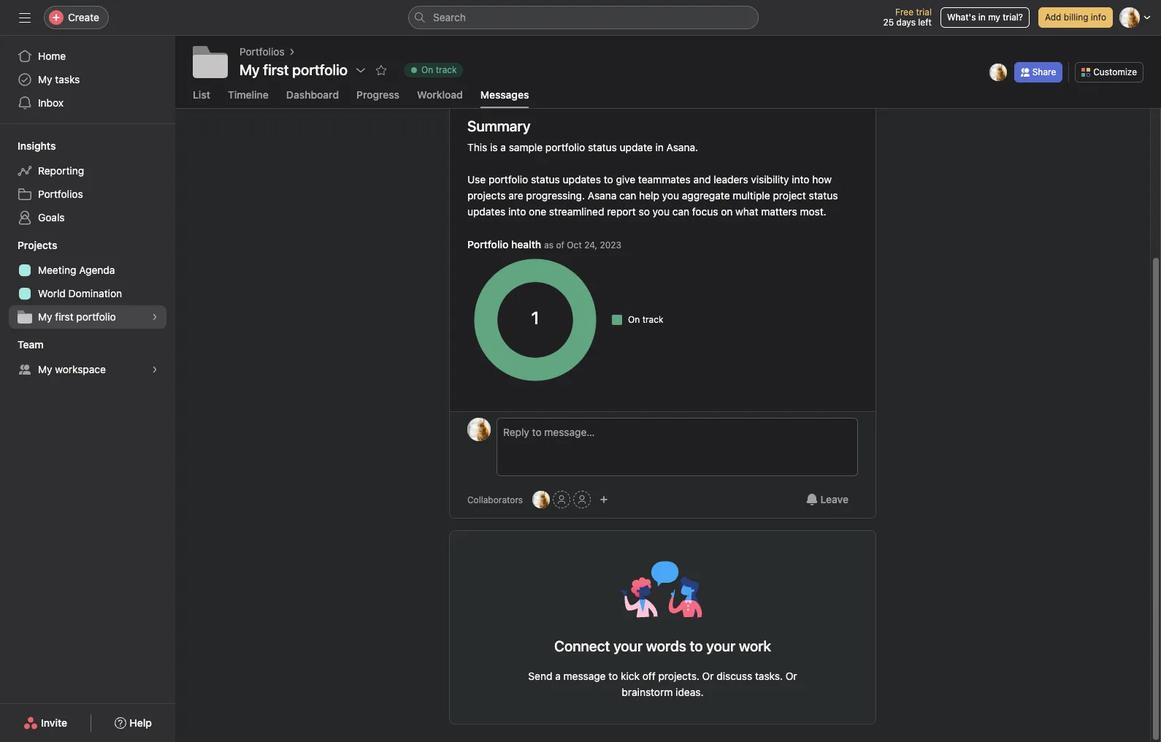 Task type: vqa. For each thing, say whether or not it's contained in the screenshot.
bottommost 24
no



Task type: describe. For each thing, give the bounding box(es) containing it.
my first portfolio
[[38, 311, 116, 323]]

summary
[[468, 118, 531, 134]]

left
[[919, 17, 932, 28]]

team button
[[0, 338, 44, 352]]

on inside 'popup button'
[[422, 64, 434, 75]]

goals link
[[9, 206, 167, 229]]

give
[[616, 173, 636, 186]]

trial
[[917, 7, 932, 18]]

free
[[896, 7, 914, 18]]

portfolios inside insights element
[[38, 188, 83, 200]]

are
[[509, 189, 524, 202]]

0 vertical spatial you
[[663, 189, 680, 202]]

portfolio inside 'projects' element
[[76, 311, 116, 323]]

project
[[774, 189, 807, 202]]

connect your words to your work
[[555, 638, 772, 655]]

1 vertical spatial mb button
[[533, 491, 550, 509]]

use
[[468, 173, 486, 186]]

portfolio inside use portfolio status updates to give teammates and leaders visibility into how projects are progressing. asana can help you aggregate multiple project status updates into one streamlined report so you can focus on what matters most.
[[489, 173, 529, 186]]

is
[[490, 141, 498, 153]]

most.
[[801, 205, 827, 218]]

this
[[468, 141, 488, 153]]

2 or from the left
[[786, 670, 798, 683]]

search button
[[409, 6, 759, 29]]

discuss
[[717, 670, 753, 683]]

update
[[620, 141, 653, 153]]

0 horizontal spatial status
[[531, 173, 560, 186]]

brainstorm
[[622, 686, 673, 699]]

first portfolio
[[263, 61, 348, 78]]

my
[[989, 12, 1001, 23]]

my for my first portfolio
[[38, 311, 52, 323]]

2023
[[600, 240, 622, 251]]

1 vertical spatial on track
[[628, 314, 664, 325]]

what's in my trial?
[[948, 12, 1024, 23]]

leaders
[[714, 173, 749, 186]]

dashboard link
[[286, 88, 339, 108]]

share
[[1033, 66, 1057, 77]]

1 vertical spatial portfolios link
[[9, 183, 167, 206]]

what's
[[948, 12, 977, 23]]

world domination
[[38, 287, 122, 300]]

world domination link
[[9, 282, 167, 305]]

workspace
[[55, 363, 106, 376]]

2 horizontal spatial status
[[809, 189, 839, 202]]

focus
[[693, 205, 719, 218]]

my workspace link
[[9, 358, 167, 381]]

report
[[607, 205, 636, 218]]

aggregate
[[682, 189, 730, 202]]

customize
[[1094, 66, 1138, 77]]

of
[[556, 240, 565, 251]]

create
[[68, 11, 99, 23]]

projects element
[[0, 232, 175, 332]]

0 vertical spatial portfolio
[[546, 141, 586, 153]]

timeline
[[228, 88, 269, 101]]

what's in my trial? button
[[941, 7, 1030, 28]]

on track button
[[398, 60, 470, 80]]

insights
[[18, 140, 56, 152]]

projects
[[18, 239, 57, 251]]

send a message to kick off projects. or discuss tasks. or brainstorm ideas.
[[529, 670, 798, 699]]

messages link
[[481, 88, 529, 108]]

on track inside 'popup button'
[[422, 64, 457, 75]]

reporting
[[38, 164, 84, 177]]

world
[[38, 287, 66, 300]]

free trial 25 days left
[[884, 7, 932, 28]]

24,
[[585, 240, 598, 251]]

share button
[[1015, 62, 1063, 82]]

25
[[884, 17, 895, 28]]

progressing.
[[526, 189, 585, 202]]

search list box
[[409, 6, 759, 29]]

help
[[130, 717, 152, 729]]

timeline link
[[228, 88, 269, 108]]

one
[[529, 205, 547, 218]]

0 vertical spatial status
[[588, 141, 617, 153]]

0 horizontal spatial mb button
[[468, 418, 491, 441]]

reporting link
[[9, 159, 167, 183]]

portfolio health as of oct 24, 2023
[[468, 238, 622, 251]]

0 horizontal spatial mb
[[473, 424, 486, 435]]

create button
[[44, 6, 109, 29]]

this is a sample portfolio status update in asana.
[[468, 141, 699, 153]]

as
[[545, 240, 554, 251]]

off
[[643, 670, 656, 683]]

0 vertical spatial portfolios
[[240, 45, 285, 58]]

first
[[55, 311, 74, 323]]

insights button
[[0, 139, 56, 153]]

portfolio health
[[468, 238, 542, 251]]

meeting agenda link
[[9, 259, 167, 282]]

0 vertical spatial mb
[[992, 66, 1005, 77]]

domination
[[68, 287, 122, 300]]

what
[[736, 205, 759, 218]]

0 vertical spatial portfolios link
[[240, 44, 285, 60]]

inbox
[[38, 96, 64, 109]]

hide sidebar image
[[19, 12, 31, 23]]

1 vertical spatial in
[[656, 141, 664, 153]]

0 horizontal spatial updates
[[468, 205, 506, 218]]

customize button
[[1076, 62, 1144, 82]]

sample
[[509, 141, 543, 153]]

0 vertical spatial a
[[501, 141, 506, 153]]

list link
[[193, 88, 210, 108]]



Task type: locate. For each thing, give the bounding box(es) containing it.
0 vertical spatial in
[[979, 12, 986, 23]]

mb up collaborators
[[473, 424, 486, 435]]

portfolio down domination
[[76, 311, 116, 323]]

team
[[18, 338, 44, 351]]

matters
[[762, 205, 798, 218]]

add billing info
[[1046, 12, 1107, 23]]

my workspace
[[38, 363, 106, 376]]

into down are
[[509, 205, 526, 218]]

0 horizontal spatial on track
[[422, 64, 457, 75]]

on
[[721, 205, 733, 218]]

teams element
[[0, 332, 175, 384]]

to for words
[[690, 638, 703, 655]]

my for my first portfolio
[[240, 61, 260, 78]]

2 vertical spatial portfolio
[[76, 311, 116, 323]]

updates down projects
[[468, 205, 506, 218]]

1 horizontal spatial status
[[588, 141, 617, 153]]

add to starred image
[[376, 64, 387, 76]]

0 horizontal spatial in
[[656, 141, 664, 153]]

on track
[[422, 64, 457, 75], [628, 314, 664, 325]]

0 horizontal spatial can
[[620, 189, 637, 202]]

add or remove collaborators image
[[600, 495, 609, 504]]

1 vertical spatial on
[[628, 314, 640, 325]]

updates up asana
[[563, 173, 601, 186]]

mb left share button at top right
[[992, 66, 1005, 77]]

1 vertical spatial you
[[653, 205, 670, 218]]

inbox link
[[9, 91, 167, 115]]

mb
[[992, 66, 1005, 77], [473, 424, 486, 435], [535, 494, 548, 505]]

2 vertical spatial status
[[809, 189, 839, 202]]

oct
[[567, 240, 582, 251]]

1 vertical spatial into
[[509, 205, 526, 218]]

a right is
[[501, 141, 506, 153]]

1 horizontal spatial can
[[673, 205, 690, 218]]

can
[[620, 189, 637, 202], [673, 205, 690, 218]]

in inside button
[[979, 12, 986, 23]]

status down how
[[809, 189, 839, 202]]

0 vertical spatial mb button
[[468, 418, 491, 441]]

1 vertical spatial portfolios
[[38, 188, 83, 200]]

0 vertical spatial track
[[436, 64, 457, 75]]

my up timeline
[[240, 61, 260, 78]]

status up progressing. at the top of the page
[[531, 173, 560, 186]]

status left the update
[[588, 141, 617, 153]]

see details, my first portfolio image
[[151, 313, 159, 322]]

to right words
[[690, 638, 703, 655]]

you down teammates
[[663, 189, 680, 202]]

projects button
[[0, 238, 57, 253]]

message
[[564, 670, 606, 683]]

agenda
[[79, 264, 115, 276]]

portfolio up are
[[489, 173, 529, 186]]

portfolios link up my first portfolio
[[240, 44, 285, 60]]

0 horizontal spatial portfolio
[[76, 311, 116, 323]]

search
[[433, 11, 466, 23]]

leave button
[[797, 487, 859, 513]]

1 horizontal spatial on track
[[628, 314, 664, 325]]

on
[[422, 64, 434, 75], [628, 314, 640, 325]]

track inside 'popup button'
[[436, 64, 457, 75]]

1 horizontal spatial track
[[643, 314, 664, 325]]

my inside 'projects' element
[[38, 311, 52, 323]]

1 horizontal spatial or
[[786, 670, 798, 683]]

use portfolio status updates to give teammates and leaders visibility into how projects are progressing. asana can help you aggregate multiple project status updates into one streamlined report so you can focus on what matters most.
[[468, 173, 841, 218]]

or up ideas.
[[703, 670, 714, 683]]

in left the my
[[979, 12, 986, 23]]

1 horizontal spatial portfolios link
[[240, 44, 285, 60]]

1 horizontal spatial updates
[[563, 173, 601, 186]]

projects.
[[659, 670, 700, 683]]

my left first
[[38, 311, 52, 323]]

ideas.
[[676, 686, 704, 699]]

can down give
[[620, 189, 637, 202]]

1 vertical spatial track
[[643, 314, 664, 325]]

send
[[529, 670, 553, 683]]

a right "send"
[[556, 670, 561, 683]]

status
[[588, 141, 617, 153], [531, 173, 560, 186], [809, 189, 839, 202]]

help button
[[105, 710, 161, 737]]

into
[[792, 173, 810, 186], [509, 205, 526, 218]]

into up project
[[792, 173, 810, 186]]

0 vertical spatial into
[[792, 173, 810, 186]]

mb button
[[468, 418, 491, 441], [533, 491, 550, 509]]

can left focus
[[673, 205, 690, 218]]

messages
[[481, 88, 529, 101]]

my first portfolio
[[240, 61, 348, 78]]

to for message
[[609, 670, 618, 683]]

my down team
[[38, 363, 52, 376]]

0 horizontal spatial portfolios
[[38, 188, 83, 200]]

mb right collaborators
[[535, 494, 548, 505]]

1 or from the left
[[703, 670, 714, 683]]

to inside use portfolio status updates to give teammates and leaders visibility into how projects are progressing. asana can help you aggregate multiple project status updates into one streamlined report so you can focus on what matters most.
[[604, 173, 614, 186]]

mb button right collaborators
[[533, 491, 550, 509]]

add billing info button
[[1039, 7, 1114, 28]]

home link
[[9, 45, 167, 68]]

to inside 'send a message to kick off projects. or discuss tasks. or brainstorm ideas.'
[[609, 670, 618, 683]]

global element
[[0, 36, 175, 124]]

invite
[[41, 717, 67, 729]]

progress link
[[357, 88, 400, 108]]

a inside 'send a message to kick off projects. or discuss tasks. or brainstorm ideas.'
[[556, 670, 561, 683]]

leave
[[821, 493, 849, 506]]

2 horizontal spatial portfolio
[[546, 141, 586, 153]]

0 horizontal spatial track
[[436, 64, 457, 75]]

see details, my workspace image
[[151, 365, 159, 374]]

0 horizontal spatial or
[[703, 670, 714, 683]]

how
[[813, 173, 832, 186]]

1 horizontal spatial in
[[979, 12, 986, 23]]

show options image
[[355, 64, 367, 76]]

1 horizontal spatial mb
[[535, 494, 548, 505]]

portfolios link
[[240, 44, 285, 60], [9, 183, 167, 206]]

mb button up collaborators
[[468, 418, 491, 441]]

goals
[[38, 211, 65, 224]]

info
[[1092, 12, 1107, 23]]

you right so in the right top of the page
[[653, 205, 670, 218]]

asana.
[[667, 141, 699, 153]]

list
[[193, 88, 210, 101]]

0 vertical spatial to
[[604, 173, 614, 186]]

add
[[1046, 12, 1062, 23]]

my for my tasks
[[38, 73, 52, 86]]

to left give
[[604, 173, 614, 186]]

1 vertical spatial to
[[690, 638, 703, 655]]

help
[[640, 189, 660, 202]]

my tasks
[[38, 73, 80, 86]]

0 horizontal spatial a
[[501, 141, 506, 153]]

meeting
[[38, 264, 76, 276]]

1 vertical spatial updates
[[468, 205, 506, 218]]

0 vertical spatial on
[[422, 64, 434, 75]]

collaborators
[[468, 494, 523, 505]]

1 horizontal spatial on
[[628, 314, 640, 325]]

multiple
[[733, 189, 771, 202]]

1 horizontal spatial portfolio
[[489, 173, 529, 186]]

0 horizontal spatial on
[[422, 64, 434, 75]]

portfolios up my first portfolio
[[240, 45, 285, 58]]

1 vertical spatial a
[[556, 670, 561, 683]]

so
[[639, 205, 650, 218]]

to left kick
[[609, 670, 618, 683]]

your
[[614, 638, 643, 655]]

home
[[38, 50, 66, 62]]

my
[[240, 61, 260, 78], [38, 73, 52, 86], [38, 311, 52, 323], [38, 363, 52, 376]]

my inside "link"
[[38, 363, 52, 376]]

0 vertical spatial on track
[[422, 64, 457, 75]]

streamlined
[[549, 205, 605, 218]]

portfolio right the sample
[[546, 141, 586, 153]]

2 vertical spatial mb
[[535, 494, 548, 505]]

progress
[[357, 88, 400, 101]]

your work
[[707, 638, 772, 655]]

portfolios link down reporting
[[9, 183, 167, 206]]

1 horizontal spatial mb button
[[533, 491, 550, 509]]

0 vertical spatial updates
[[563, 173, 601, 186]]

tasks.
[[756, 670, 783, 683]]

1 horizontal spatial into
[[792, 173, 810, 186]]

0 vertical spatial can
[[620, 189, 637, 202]]

or right tasks.
[[786, 670, 798, 683]]

insights element
[[0, 133, 175, 232]]

my for my workspace
[[38, 363, 52, 376]]

track
[[436, 64, 457, 75], [643, 314, 664, 325]]

workload
[[417, 88, 463, 101]]

1 horizontal spatial a
[[556, 670, 561, 683]]

1 vertical spatial portfolio
[[489, 173, 529, 186]]

and
[[694, 173, 711, 186]]

workload link
[[417, 88, 463, 108]]

billing
[[1065, 12, 1089, 23]]

2 vertical spatial to
[[609, 670, 618, 683]]

visibility
[[752, 173, 790, 186]]

portfolios down reporting
[[38, 188, 83, 200]]

2 horizontal spatial mb
[[992, 66, 1005, 77]]

in left asana.
[[656, 141, 664, 153]]

1 vertical spatial can
[[673, 205, 690, 218]]

1 vertical spatial status
[[531, 173, 560, 186]]

0 horizontal spatial into
[[509, 205, 526, 218]]

my tasks link
[[9, 68, 167, 91]]

asana
[[588, 189, 617, 202]]

tasks
[[55, 73, 80, 86]]

0 horizontal spatial portfolios link
[[9, 183, 167, 206]]

my left tasks
[[38, 73, 52, 86]]

my inside global element
[[38, 73, 52, 86]]

1 vertical spatial mb
[[473, 424, 486, 435]]

1 horizontal spatial portfolios
[[240, 45, 285, 58]]

kick
[[621, 670, 640, 683]]



